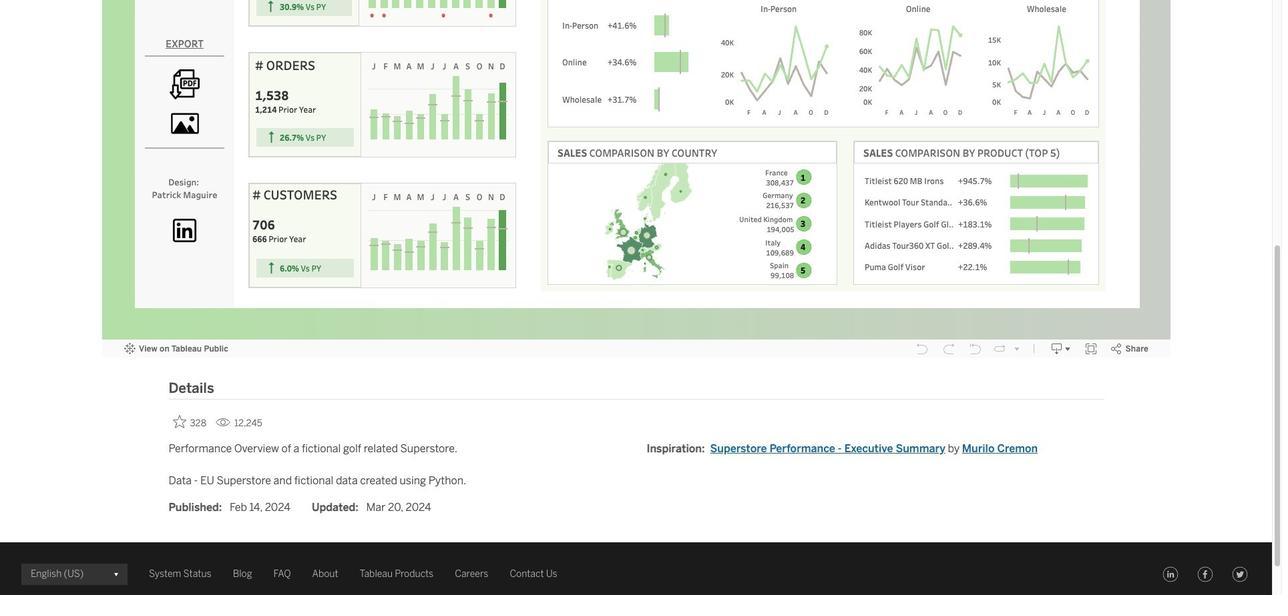 Task type: vqa. For each thing, say whether or not it's contained in the screenshot.
the create Icon at the left of the page
no



Task type: describe. For each thing, give the bounding box(es) containing it.
selected language element
[[31, 564, 118, 585]]

add favorite image
[[173, 415, 186, 429]]



Task type: locate. For each thing, give the bounding box(es) containing it.
Add Favorite button
[[169, 411, 210, 433]]

list item
[[710, 441, 1038, 457]]



